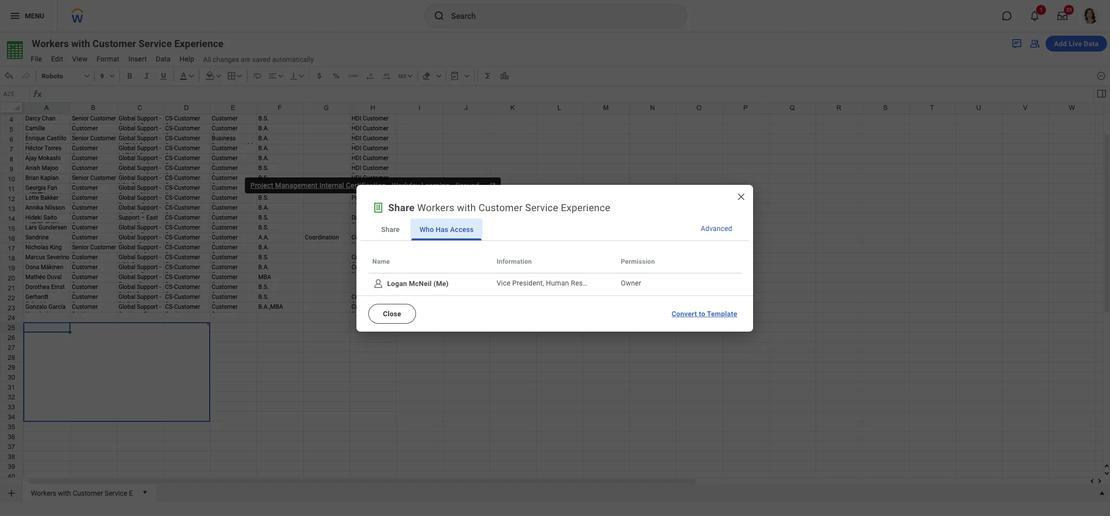 Task type: vqa. For each thing, say whether or not it's contained in the screenshot.
33 button
no



Task type: locate. For each thing, give the bounding box(es) containing it.
customer inside workers with customer service e button
[[73, 490, 103, 497]]

all changes are saved automatically
[[203, 55, 314, 63]]

customer left e
[[73, 490, 103, 497]]

share
[[388, 202, 415, 214], [382, 226, 400, 233]]

1 horizontal spatial service
[[139, 38, 172, 50]]

customer
[[93, 38, 136, 50], [479, 202, 523, 214], [73, 490, 103, 497]]

add zero image
[[382, 71, 392, 81]]

automatically
[[272, 55, 314, 63]]

percentage image
[[331, 71, 341, 81]]

owner
[[621, 279, 642, 287]]

name
[[373, 258, 390, 265]]

customer for experience
[[93, 38, 136, 50]]

share down workday
[[388, 202, 415, 214]]

dialog
[[357, 185, 754, 332]]

with
[[71, 38, 90, 50], [457, 202, 476, 214], [58, 490, 71, 497]]

0 horizontal spatial experience
[[174, 38, 224, 50]]

1 horizontal spatial experience
[[561, 202, 611, 214]]

0 vertical spatial workers
[[32, 38, 69, 50]]

(issued
[[456, 182, 480, 190]]

fx image
[[32, 88, 44, 100]]

1 vertical spatial with
[[457, 202, 476, 214]]

profile logan mcneil element
[[1077, 5, 1105, 27]]

autosum image
[[483, 71, 493, 81]]

2 vertical spatial service
[[105, 490, 127, 497]]

1 horizontal spatial -
[[452, 182, 454, 190]]

experience
[[174, 38, 224, 50], [561, 202, 611, 214]]

share down worksheets icon
[[382, 226, 400, 233]]

has
[[436, 226, 449, 233]]

1 vertical spatial workers
[[418, 202, 455, 214]]

logan mcneil (me)
[[388, 280, 449, 288]]

formula editor image
[[1096, 88, 1108, 100]]

add live data
[[1055, 40, 1099, 48]]

close button
[[369, 304, 416, 324]]

customer up menus menu bar
[[93, 38, 136, 50]]

service up the underline image
[[139, 38, 172, 50]]

(me)
[[434, 280, 449, 288]]

e
[[129, 490, 133, 497]]

workers with customer service e
[[31, 490, 133, 497]]

experience up all
[[174, 38, 224, 50]]

convert to template
[[672, 310, 738, 318]]

live
[[1070, 40, 1083, 48]]

ext link image
[[489, 182, 497, 190]]

thousands comma image
[[348, 71, 358, 81]]

workers inside button
[[32, 38, 69, 50]]

1 vertical spatial experience
[[561, 202, 611, 214]]

service left e
[[105, 490, 127, 497]]

share inside 'tab'
[[382, 226, 400, 233]]

convert
[[672, 310, 698, 318]]

president,
[[513, 279, 545, 287]]

2 vertical spatial with
[[58, 490, 71, 497]]

-
[[388, 182, 390, 190], [452, 182, 454, 190]]

service up navigation tab list
[[526, 202, 559, 214]]

customer inside 'workers with customer service experience' button
[[93, 38, 136, 50]]

share workers with customer service experience
[[388, 202, 611, 214]]

customer down learning)
[[479, 202, 523, 214]]

experience up navigation tab list
[[561, 202, 611, 214]]

by
[[482, 182, 489, 190]]

- left (issued
[[452, 182, 454, 190]]

0 vertical spatial experience
[[174, 38, 224, 50]]

navigation tab list
[[361, 219, 750, 241]]

project management internal certification - workday learning - (issued by learning) link
[[249, 182, 522, 190]]

close
[[383, 310, 402, 318]]

1 vertical spatial share
[[382, 226, 400, 233]]

workers inside button
[[31, 490, 56, 497]]

convert to template button
[[668, 304, 742, 324]]

inbox large image
[[1058, 11, 1068, 21]]

certification
[[346, 182, 386, 190]]

2 vertical spatial customer
[[73, 490, 103, 497]]

service inside button
[[105, 490, 127, 497]]

with inside workers with customer service e button
[[58, 490, 71, 497]]

learning)
[[491, 182, 522, 190]]

chart image
[[500, 71, 510, 81]]

workers with customer service experience
[[32, 38, 224, 50]]

0 vertical spatial share
[[388, 202, 415, 214]]

add
[[1055, 40, 1068, 48]]

dialog containing share
[[357, 185, 754, 332]]

all changes are saved automatically button
[[199, 55, 314, 64]]

activity stream image
[[1012, 38, 1024, 50]]

internal
[[320, 182, 344, 190]]

0 horizontal spatial service
[[105, 490, 127, 497]]

- left workday
[[388, 182, 390, 190]]

x image
[[737, 192, 747, 202]]

undo l image
[[4, 71, 14, 81]]

2 vertical spatial workers
[[31, 490, 56, 497]]

project management internal certification - workday learning - (issued by learning)
[[251, 182, 522, 190]]

service inside button
[[139, 38, 172, 50]]

1 vertical spatial service
[[526, 202, 559, 214]]

search image
[[434, 10, 446, 22]]

0 vertical spatial customer
[[93, 38, 136, 50]]

share for share workers with customer service experience
[[388, 202, 415, 214]]

share for share
[[382, 226, 400, 233]]

2 horizontal spatial service
[[526, 202, 559, 214]]

0 horizontal spatial -
[[388, 182, 390, 190]]

chevron up circle image
[[1097, 71, 1107, 81]]

with inside 'workers with customer service experience' button
[[71, 38, 90, 50]]

workers with customer service experience button
[[27, 37, 242, 51]]

eraser image
[[422, 71, 432, 81]]

who
[[420, 226, 434, 233]]

human
[[546, 279, 570, 287]]

service inside "dialog"
[[526, 202, 559, 214]]

workers
[[32, 38, 69, 50], [418, 202, 455, 214], [31, 490, 56, 497]]

who has access
[[420, 226, 474, 233]]

information
[[497, 258, 532, 265]]

all
[[203, 55, 211, 63]]

1 vertical spatial customer
[[479, 202, 523, 214]]

logan
[[388, 280, 407, 288]]

experience inside "dialog"
[[561, 202, 611, 214]]

who has access tab
[[411, 219, 483, 240]]

mcneil
[[409, 280, 432, 288]]

underline image
[[159, 71, 169, 81]]

0 vertical spatial service
[[139, 38, 172, 50]]

None text field
[[1, 87, 29, 101]]

2 - from the left
[[452, 182, 454, 190]]

0 vertical spatial with
[[71, 38, 90, 50]]

1 - from the left
[[388, 182, 390, 190]]

menus menu bar
[[26, 52, 199, 66]]

service
[[139, 38, 172, 50], [526, 202, 559, 214], [105, 490, 127, 497]]

with for workers with customer service experience
[[71, 38, 90, 50]]



Task type: describe. For each thing, give the bounding box(es) containing it.
resources
[[571, 279, 605, 287]]

workday
[[392, 182, 420, 190]]

workers inside "dialog"
[[418, 202, 455, 214]]

text wrap image
[[252, 71, 262, 81]]

experience inside button
[[174, 38, 224, 50]]

notifications large image
[[1031, 11, 1040, 21]]

workers for workers with customer service e
[[31, 490, 56, 497]]

media classroom image
[[1030, 38, 1041, 50]]

project management internal certification - workday learning - (issued by learning) grid
[[0, 83, 1111, 517]]

learning
[[422, 182, 450, 190]]

with for workers with customer service e
[[58, 490, 71, 497]]

workers for workers with customer service experience
[[32, 38, 69, 50]]

toolbar container region
[[0, 66, 1093, 86]]

permission
[[621, 258, 655, 265]]

add footer ws image
[[7, 489, 16, 499]]

workers with customer service e button
[[27, 485, 137, 501]]

paste image
[[450, 71, 460, 81]]

access
[[451, 226, 474, 233]]

management
[[275, 182, 318, 190]]

bold image
[[125, 71, 135, 81]]

saved
[[252, 55, 271, 63]]

advanced
[[701, 225, 733, 232]]

advanced tab
[[696, 219, 738, 240]]

service for experience
[[139, 38, 172, 50]]

template
[[707, 310, 738, 318]]

italics image
[[142, 71, 152, 81]]

are
[[241, 55, 251, 63]]

user image
[[373, 278, 385, 290]]

vice president, human resources
[[497, 279, 605, 287]]

with inside "dialog"
[[457, 202, 476, 214]]

remove zero image
[[365, 71, 375, 81]]

customer for e
[[73, 490, 103, 497]]

changes
[[213, 55, 239, 63]]

project
[[251, 182, 274, 190]]

vice
[[497, 279, 511, 287]]

share tab
[[373, 219, 409, 240]]

dollar sign image
[[314, 71, 324, 81]]

to
[[699, 310, 706, 318]]

add live data button
[[1046, 36, 1108, 52]]

customer inside "dialog"
[[479, 202, 523, 214]]

data
[[1085, 40, 1099, 48]]

service for e
[[105, 490, 127, 497]]

worksheets image
[[373, 202, 385, 214]]



